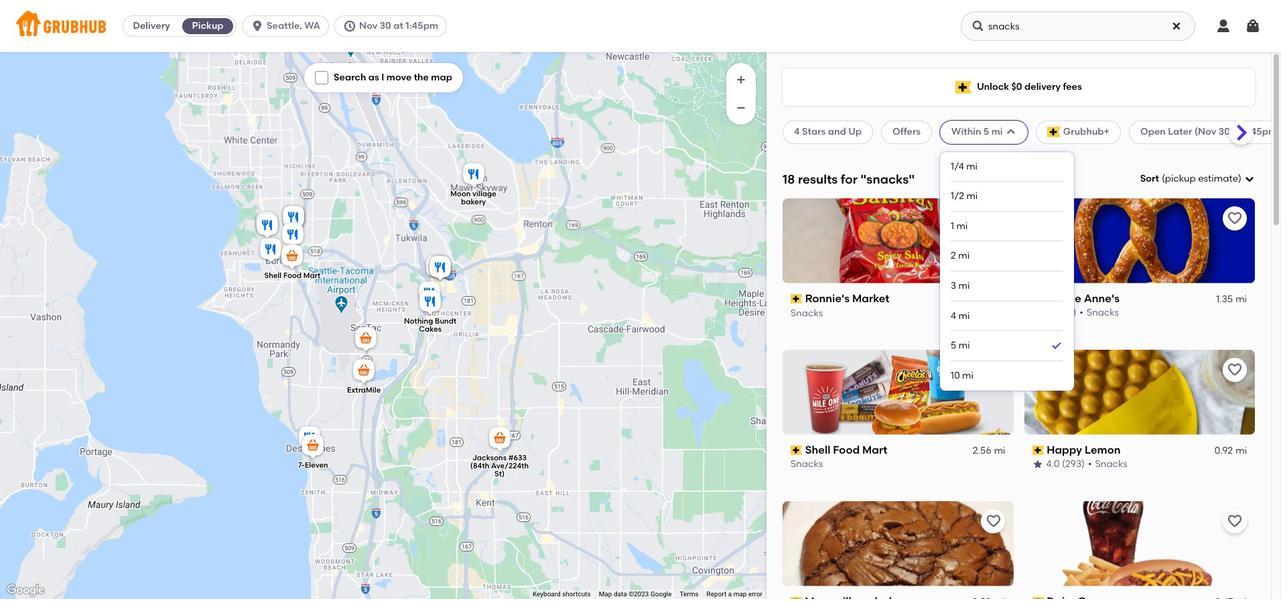 Task type: describe. For each thing, give the bounding box(es) containing it.
terms
[[680, 591, 699, 598]]

nothing bundt cakes
[[404, 317, 457, 334]]

18 results for "snacks"
[[783, 171, 915, 187]]

shell food mart logo image
[[783, 350, 1014, 435]]

grubhub plus flag logo image for unlock $0 delivery fees
[[956, 81, 972, 94]]

mart inside "map" region
[[304, 271, 321, 280]]

marina market & deli image
[[296, 424, 323, 454]]

mi for 3 mi
[[959, 280, 970, 292]]

(84th
[[470, 462, 490, 470]]

cakes
[[419, 325, 442, 334]]

as
[[369, 72, 379, 83]]

open later (nov 30 at 1:45pm)
[[1141, 126, 1281, 138]]

svg image inside field
[[1245, 174, 1256, 184]]

save this restaurant button for happy lemon
[[1223, 358, 1248, 382]]

report a map error link
[[707, 591, 763, 598]]

happy lemon
[[1047, 444, 1121, 456]]

save this restaurant image for 'moon village bakery logo'
[[986, 513, 1002, 529]]

mi for 4 mi
[[959, 310, 970, 321]]

google image
[[3, 582, 48, 599]]

i
[[382, 72, 384, 83]]

save this restaurant image for happy lemon
[[1227, 362, 1244, 378]]

unlock $0 delivery fees
[[978, 81, 1083, 92]]

(31) • snacks
[[1062, 307, 1120, 319]]

1 horizontal spatial shell
[[806, 444, 831, 456]]

anne's
[[1084, 292, 1120, 305]]

list box containing 1/4 mi
[[951, 152, 1064, 391]]

10
[[951, 370, 960, 382]]

pierro bakery image
[[280, 221, 306, 251]]

1/4
[[951, 161, 965, 172]]

save this restaurant button for auntie anne's
[[1223, 206, 1248, 230]]

happy lemon image
[[416, 280, 443, 309]]

)
[[1239, 173, 1242, 184]]

up
[[849, 126, 862, 138]]

at inside button
[[394, 20, 404, 32]]

ronnie's market logo image
[[783, 198, 1014, 283]]

0 horizontal spatial svg image
[[318, 74, 326, 82]]

search as i move the map
[[334, 72, 453, 83]]

royce' washington - westfield southcenter mall image
[[427, 254, 454, 284]]

7 eleven image
[[300, 432, 326, 462]]

3.11 mi
[[978, 294, 1006, 305]]

extramile
[[347, 386, 381, 395]]

nov 30 at 1:45pm button
[[334, 15, 453, 37]]

keyboard shortcuts
[[533, 591, 591, 598]]

2 mi
[[951, 250, 970, 262]]

jamba image
[[424, 253, 450, 283]]

happy
[[1047, 444, 1083, 456]]

seattle,
[[267, 20, 302, 32]]

0 vertical spatial map
[[431, 72, 453, 83]]

antojitos michalisco 1st ave image
[[280, 204, 307, 233]]

mi for 1/2 mi
[[967, 191, 978, 202]]

save this restaurant image for dairy queen logo
[[1227, 513, 1244, 529]]

data
[[614, 591, 627, 598]]

7-
[[298, 461, 305, 470]]

lemon
[[1085, 444, 1121, 456]]

jacksons #633 (84th ave/224th st)
[[470, 454, 529, 478]]

1 vertical spatial map
[[734, 591, 747, 598]]

the
[[414, 72, 429, 83]]

dairy queen image
[[253, 210, 280, 239]]

pickup button
[[180, 15, 236, 37]]

keyboard shortcuts button
[[533, 590, 591, 599]]

stars
[[802, 126, 826, 138]]

nov 30 at 1:45pm
[[359, 20, 438, 32]]

3 mi
[[951, 280, 970, 292]]

0 vertical spatial •
[[1080, 307, 1084, 319]]

tacos el hass image
[[254, 212, 281, 241]]

seattle, wa button
[[242, 15, 334, 37]]

mi for 3.11 mi
[[995, 294, 1006, 305]]

main navigation navigation
[[0, 0, 1282, 52]]

1 vertical spatial at
[[1233, 126, 1243, 138]]

nov
[[359, 20, 378, 32]]

extramile image
[[351, 357, 377, 387]]

2
[[951, 250, 957, 262]]

delivery button
[[123, 15, 180, 37]]

1/2
[[951, 191, 965, 202]]

google
[[651, 591, 672, 598]]

1 horizontal spatial shell food mart
[[806, 444, 888, 456]]

sort
[[1141, 173, 1160, 184]]

and
[[828, 126, 847, 138]]

mi for 1/4 mi
[[967, 161, 978, 172]]

estimate
[[1199, 173, 1239, 184]]

1/4 mi
[[951, 161, 978, 172]]

for
[[841, 171, 858, 187]]

10 mi
[[951, 370, 974, 382]]

within
[[952, 126, 982, 138]]

ronnie's market
[[806, 292, 890, 305]]

food inside "map" region
[[284, 271, 302, 280]]

report a map error
[[707, 591, 763, 598]]

auntie anne's logo image
[[1025, 198, 1256, 283]]

mi for 5 mi
[[959, 340, 970, 352]]

auntie anne's image
[[427, 254, 454, 284]]

1 vertical spatial mart
[[863, 444, 888, 456]]

move
[[387, 72, 412, 83]]

report
[[707, 591, 727, 598]]

3
[[951, 280, 957, 292]]

auntie anne's
[[1047, 292, 1120, 305]]

within 5 mi
[[952, 126, 1003, 138]]

ronnie's market image
[[257, 236, 284, 265]]

map region
[[0, 0, 788, 599]]

sea tac marathon image
[[353, 325, 379, 355]]

4.0 (293)
[[1047, 459, 1085, 470]]

4.0
[[1047, 459, 1060, 470]]

search
[[334, 72, 366, 83]]

shell food mart inside "map" region
[[264, 271, 321, 280]]

nothing
[[404, 317, 433, 326]]

mi right the within
[[992, 126, 1003, 138]]

"snacks"
[[861, 171, 915, 187]]

moon village bakery
[[451, 189, 497, 206]]



Task type: locate. For each thing, give the bounding box(es) containing it.
0 horizontal spatial 30
[[380, 20, 391, 32]]

moon
[[451, 189, 471, 198]]

star icon image
[[1033, 459, 1043, 470]]

0 vertical spatial at
[[394, 20, 404, 32]]

mi down 3 mi
[[959, 310, 970, 321]]

mi right 1/2
[[967, 191, 978, 202]]

svg image
[[1246, 18, 1262, 34], [251, 19, 264, 33], [343, 19, 357, 33], [972, 19, 985, 33], [1172, 21, 1183, 32], [1006, 127, 1017, 138]]

0 horizontal spatial shell food mart
[[264, 271, 321, 280]]

shell inside "map" region
[[264, 271, 282, 280]]

at left 1:45pm
[[394, 20, 404, 32]]

moon village bakery logo image
[[783, 501, 1014, 586]]

map
[[599, 591, 612, 598]]

0 vertical spatial shell
[[264, 271, 282, 280]]

mi for 2 mi
[[959, 250, 970, 262]]

2 save this restaurant image from the top
[[1227, 362, 1244, 378]]

map data ©2023 google
[[599, 591, 672, 598]]

subscription pass image for shell food mart
[[791, 446, 803, 455]]

save this restaurant image for auntie anne's
[[1227, 210, 1244, 226]]

list box
[[951, 152, 1064, 391]]

0 vertical spatial 4
[[794, 126, 800, 138]]

st)
[[495, 470, 505, 478]]

• down happy lemon
[[1089, 459, 1092, 470]]

auntie
[[1047, 292, 1082, 305]]

market
[[853, 292, 890, 305]]

30
[[380, 20, 391, 32], [1219, 126, 1231, 138]]

0 vertical spatial shell food mart
[[264, 271, 321, 280]]

save this restaurant image inside button
[[986, 210, 1002, 226]]

grubhub plus flag logo image for grubhub+
[[1048, 127, 1061, 138]]

subscription pass image for auntie anne's
[[1033, 294, 1045, 304]]

shell
[[264, 271, 282, 280], [806, 444, 831, 456]]

bakery
[[461, 197, 486, 206]]

2.56
[[973, 445, 992, 457]]

at
[[394, 20, 404, 32], [1233, 126, 1243, 138]]

subscription pass image for dairy queen logo
[[1033, 597, 1045, 599]]

mi right the 1/4
[[967, 161, 978, 172]]

plus icon image
[[735, 73, 748, 86]]

30 right (nov
[[1219, 126, 1231, 138]]

bundt
[[435, 317, 457, 326]]

30 right nov
[[380, 20, 391, 32]]

4 down 3
[[951, 310, 957, 321]]

0 vertical spatial food
[[284, 271, 302, 280]]

$0
[[1012, 81, 1023, 92]]

•
[[1080, 307, 1084, 319], [1089, 459, 1092, 470]]

save this restaurant image for ronnie's market logo
[[986, 210, 1002, 226]]

terms link
[[680, 591, 699, 598]]

0 horizontal spatial mart
[[304, 271, 321, 280]]

None field
[[1141, 172, 1256, 186]]

mi right 2
[[959, 250, 970, 262]]

0 horizontal spatial •
[[1080, 307, 1084, 319]]

2 horizontal spatial svg image
[[1245, 174, 1256, 184]]

1 vertical spatial shell food mart
[[806, 444, 888, 456]]

jacksons
[[473, 454, 507, 462]]

grubhub plus flag logo image left unlock
[[956, 81, 972, 94]]

0 vertical spatial 5
[[984, 126, 990, 138]]

map right the on the left of page
[[431, 72, 453, 83]]

1 horizontal spatial •
[[1089, 459, 1092, 470]]

grubhub plus flag logo image
[[956, 81, 972, 94], [1048, 127, 1061, 138]]

0 vertical spatial save this restaurant image
[[1227, 210, 1244, 226]]

subscription pass image
[[1033, 446, 1045, 455], [791, 597, 803, 599], [1033, 597, 1045, 599]]

mi for 0.92 mi
[[1236, 445, 1248, 457]]

1:45pm)
[[1245, 126, 1281, 138]]

svg image inside seattle, wa button
[[251, 19, 264, 33]]

mi right 2.56
[[995, 445, 1006, 457]]

0 horizontal spatial 5
[[951, 340, 957, 352]]

1 mi
[[951, 220, 968, 232]]

subscription pass image for 'moon village bakery logo'
[[791, 597, 803, 599]]

subscription pass image for ronnie's market
[[791, 294, 803, 304]]

mawadda cafe image
[[280, 204, 307, 233]]

svg image inside "main navigation" navigation
[[1216, 18, 1232, 34]]

3.11
[[978, 294, 992, 305]]

0 horizontal spatial at
[[394, 20, 404, 32]]

mi right 0.92
[[1236, 445, 1248, 457]]

mi for 10 mi
[[963, 370, 974, 382]]

unlock
[[978, 81, 1010, 92]]

delivery
[[133, 20, 170, 32]]

ave/224th
[[491, 462, 529, 470]]

save this restaurant button
[[982, 206, 1006, 230], [1223, 206, 1248, 230], [1223, 358, 1248, 382], [982, 509, 1006, 533], [1223, 509, 1248, 533]]

• snacks
[[1089, 459, 1128, 470]]

mi right 3
[[959, 280, 970, 292]]

1 vertical spatial food
[[833, 444, 860, 456]]

18
[[783, 171, 795, 187]]

0 horizontal spatial shell
[[264, 271, 282, 280]]

jacksons #633 (84th ave/224th st) image
[[487, 425, 514, 455]]

check icon image
[[1051, 339, 1064, 353]]

results
[[798, 171, 838, 187]]

mi right 10
[[963, 370, 974, 382]]

1:45pm
[[406, 20, 438, 32]]

mi right 1.35
[[1236, 294, 1248, 305]]

1 horizontal spatial svg image
[[1216, 18, 1232, 34]]

4 for 4 stars and up
[[794, 126, 800, 138]]

1 horizontal spatial 30
[[1219, 126, 1231, 138]]

1/2 mi
[[951, 191, 978, 202]]

4 for 4 mi
[[951, 310, 957, 321]]

0 vertical spatial mart
[[304, 271, 321, 280]]

1 horizontal spatial grubhub plus flag logo image
[[1048, 127, 1061, 138]]

mart down pierro bakery 'icon' on the top
[[304, 271, 321, 280]]

mart
[[304, 271, 321, 280], [863, 444, 888, 456]]

1 horizontal spatial mart
[[863, 444, 888, 456]]

pickup
[[192, 20, 224, 32]]

map right a
[[734, 591, 747, 598]]

mi inside option
[[959, 340, 970, 352]]

0.92
[[1215, 445, 1234, 457]]

offers
[[893, 126, 921, 138]]

1 vertical spatial grubhub plus flag logo image
[[1048, 127, 1061, 138]]

0 horizontal spatial map
[[431, 72, 453, 83]]

svg image inside nov 30 at 1:45pm button
[[343, 19, 357, 33]]

save this restaurant button for ronnie's market
[[982, 206, 1006, 230]]

fees
[[1063, 81, 1083, 92]]

moon village bakery image
[[461, 161, 487, 190]]

mi for 1.35 mi
[[1236, 294, 1248, 305]]

0 horizontal spatial 4
[[794, 126, 800, 138]]

©2023
[[629, 591, 649, 598]]

1 horizontal spatial at
[[1233, 126, 1243, 138]]

mi right 3.11
[[995, 294, 1006, 305]]

mi up the 10 mi
[[959, 340, 970, 352]]

7-eleven
[[298, 461, 328, 470]]

4
[[794, 126, 800, 138], [951, 310, 957, 321]]

0 horizontal spatial food
[[284, 271, 302, 280]]

shell food mart
[[264, 271, 321, 280], [806, 444, 888, 456]]

1 horizontal spatial food
[[833, 444, 860, 456]]

grubhub+
[[1064, 126, 1110, 138]]

ronnie's
[[806, 292, 850, 305]]

1 horizontal spatial 5
[[984, 126, 990, 138]]

1 vertical spatial •
[[1089, 459, 1092, 470]]

seattle, wa
[[267, 20, 320, 32]]

5 inside option
[[951, 340, 957, 352]]

(293)
[[1063, 459, 1085, 470]]

svg image
[[1216, 18, 1232, 34], [318, 74, 326, 82], [1245, 174, 1256, 184]]

eleven
[[305, 461, 328, 470]]

1
[[951, 220, 955, 232]]

2 vertical spatial svg image
[[1245, 174, 1256, 184]]

a
[[729, 591, 732, 598]]

pickup
[[1166, 173, 1197, 184]]

1 vertical spatial 4
[[951, 310, 957, 321]]

5 up 10
[[951, 340, 957, 352]]

0 vertical spatial grubhub plus flag logo image
[[956, 81, 972, 94]]

1.35 mi
[[1217, 294, 1248, 305]]

• right (31)
[[1080, 307, 1084, 319]]

at left 1:45pm)
[[1233, 126, 1243, 138]]

map
[[431, 72, 453, 83], [734, 591, 747, 598]]

1 vertical spatial save this restaurant image
[[1227, 362, 1244, 378]]

1 horizontal spatial map
[[734, 591, 747, 598]]

1 vertical spatial 30
[[1219, 126, 1231, 138]]

subscription pass image
[[791, 294, 803, 304], [1033, 294, 1045, 304], [791, 446, 803, 455]]

save this restaurant image
[[986, 210, 1002, 226], [986, 513, 1002, 529], [1227, 513, 1244, 529]]

mi
[[992, 126, 1003, 138], [967, 161, 978, 172], [967, 191, 978, 202], [957, 220, 968, 232], [959, 250, 970, 262], [959, 280, 970, 292], [995, 294, 1006, 305], [1236, 294, 1248, 305], [959, 310, 970, 321], [959, 340, 970, 352], [963, 370, 974, 382], [995, 445, 1006, 457], [1236, 445, 1248, 457]]

none field containing sort
[[1141, 172, 1256, 186]]

dairy queen logo image
[[1025, 501, 1256, 586]]

nothing bundt cakes image
[[417, 288, 444, 318]]

1 vertical spatial svg image
[[318, 74, 326, 82]]

food
[[284, 271, 302, 280], [833, 444, 860, 456]]

minus icon image
[[735, 101, 748, 115]]

shortcuts
[[563, 591, 591, 598]]

Search for food, convenience, alcohol... search field
[[961, 11, 1196, 41]]

1 horizontal spatial 4
[[951, 310, 957, 321]]

grubhub plus flag logo image left grubhub+
[[1048, 127, 1061, 138]]

(
[[1162, 173, 1166, 184]]

1 save this restaurant image from the top
[[1227, 210, 1244, 226]]

keyboard
[[533, 591, 561, 598]]

mart down 'shell food mart logo'
[[863, 444, 888, 456]]

#633
[[509, 454, 527, 462]]

5 right the within
[[984, 126, 990, 138]]

happy lemon logo image
[[1025, 350, 1256, 435]]

mi for 2.56 mi
[[995, 445, 1006, 457]]

1.35
[[1217, 294, 1234, 305]]

1 vertical spatial shell
[[806, 444, 831, 456]]

4 inside list box
[[951, 310, 957, 321]]

0.92 mi
[[1215, 445, 1248, 457]]

0 horizontal spatial grubhub plus flag logo image
[[956, 81, 972, 94]]

mi right 1
[[957, 220, 968, 232]]

wa
[[304, 20, 320, 32]]

1 vertical spatial 5
[[951, 340, 957, 352]]

(nov
[[1195, 126, 1217, 138]]

snacks
[[791, 307, 823, 319], [1087, 307, 1120, 319], [791, 459, 823, 470], [1096, 459, 1128, 470]]

4 left stars
[[794, 126, 800, 138]]

sort ( pickup estimate )
[[1141, 173, 1242, 184]]

open
[[1141, 126, 1166, 138]]

5 mi option
[[951, 331, 1064, 361]]

village
[[473, 189, 497, 198]]

0 vertical spatial svg image
[[1216, 18, 1232, 34]]

2.56 mi
[[973, 445, 1006, 457]]

0 vertical spatial 30
[[380, 20, 391, 32]]

5 mi
[[951, 340, 970, 352]]

save this restaurant image
[[1227, 210, 1244, 226], [1227, 362, 1244, 378]]

mi for 1 mi
[[957, 220, 968, 232]]

30 inside button
[[380, 20, 391, 32]]

4 stars and up
[[794, 126, 862, 138]]

delivery
[[1025, 81, 1061, 92]]

shell food mart image
[[279, 243, 306, 272]]



Task type: vqa. For each thing, say whether or not it's contained in the screenshot.
'to'
no



